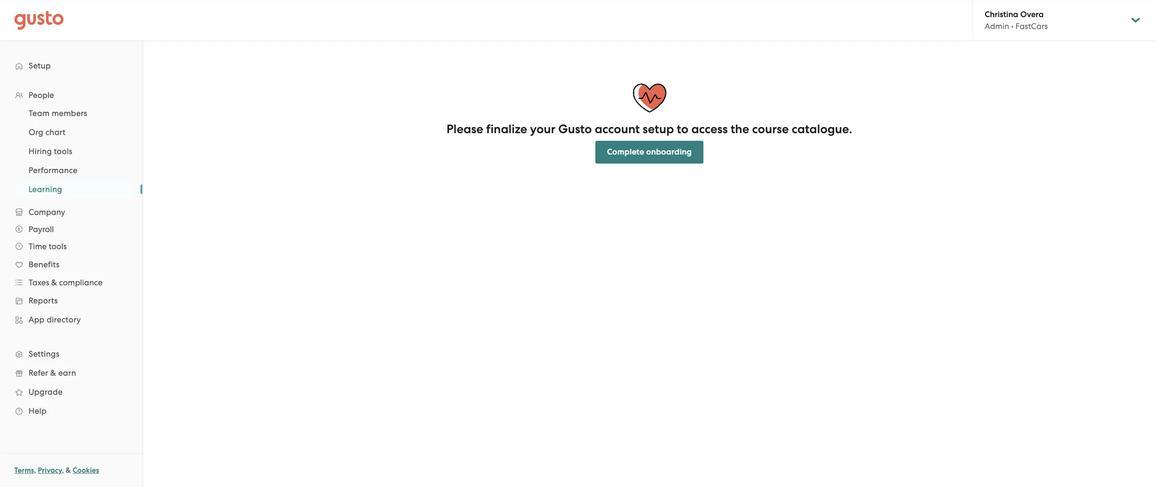 Task type: describe. For each thing, give the bounding box(es) containing it.
learning
[[29, 185, 62, 194]]

help link
[[10, 403, 133, 420]]

app
[[29, 315, 45, 325]]

taxes & compliance button
[[10, 274, 133, 291]]

upgrade link
[[10, 384, 133, 401]]

1 , from the left
[[34, 466, 36, 475]]

company button
[[10, 204, 133, 221]]

finalize
[[486, 122, 527, 137]]

.
[[849, 122, 852, 137]]

cookies
[[73, 466, 99, 475]]

people button
[[10, 87, 133, 104]]

refer & earn
[[29, 368, 76, 378]]

team members link
[[17, 105, 133, 122]]

refer
[[29, 368, 48, 378]]

access
[[691, 122, 728, 137]]

upgrade
[[29, 387, 63, 397]]

course
[[752, 122, 789, 137]]

terms link
[[14, 466, 34, 475]]

cookies button
[[73, 465, 99, 476]]

performance
[[29, 166, 78, 175]]

time tools
[[29, 242, 67, 251]]

time tools button
[[10, 238, 133, 255]]

setup
[[643, 122, 674, 137]]

members
[[52, 109, 87, 118]]

please finalize your gusto account setup to access the course catalogue .
[[447, 122, 852, 137]]

please
[[447, 122, 483, 137]]

hiring tools
[[29, 147, 72, 156]]

privacy link
[[38, 466, 62, 475]]

reports link
[[10, 292, 133, 309]]

company
[[29, 208, 65, 217]]

compliance
[[59, 278, 103, 287]]

payroll button
[[10, 221, 133, 238]]

fastcars
[[1016, 21, 1048, 31]]

list containing people
[[0, 87, 142, 421]]

home image
[[14, 11, 64, 30]]

hiring tools link
[[17, 143, 133, 160]]

onboarding
[[646, 147, 692, 157]]



Task type: vqa. For each thing, say whether or not it's contained in the screenshot.
Federal inside the Federal and state compliance alerts
no



Task type: locate. For each thing, give the bounding box(es) containing it.
0 vertical spatial &
[[51, 278, 57, 287]]

, left privacy link
[[34, 466, 36, 475]]

catalogue
[[792, 122, 849, 137]]

gusto navigation element
[[0, 41, 142, 436]]

tools inside dropdown button
[[49, 242, 67, 251]]

tools right time on the left of the page
[[49, 242, 67, 251]]

christina
[[985, 10, 1018, 20]]

setup link
[[10, 57, 133, 74]]

tools
[[54, 147, 72, 156], [49, 242, 67, 251]]

complete
[[607, 147, 644, 157]]

team
[[29, 109, 50, 118]]

list
[[0, 87, 142, 421], [0, 104, 142, 199]]

tools down chart
[[54, 147, 72, 156]]

settings
[[29, 349, 59, 359]]

account
[[595, 122, 640, 137]]

1 vertical spatial tools
[[49, 242, 67, 251]]

chart
[[45, 128, 66, 137]]

team members
[[29, 109, 87, 118]]

terms , privacy , & cookies
[[14, 466, 99, 475]]

reports
[[29, 296, 58, 306]]

,
[[34, 466, 36, 475], [62, 466, 64, 475]]

org chart link
[[17, 124, 133, 141]]

privacy
[[38, 466, 62, 475]]

1 horizontal spatial ,
[[62, 466, 64, 475]]

0 vertical spatial tools
[[54, 147, 72, 156]]

org
[[29, 128, 43, 137]]

gusto
[[558, 122, 592, 137]]

tools for time tools
[[49, 242, 67, 251]]

directory
[[47, 315, 81, 325]]

complete onboarding
[[607, 147, 692, 157]]

admin
[[985, 21, 1009, 31]]

refer & earn link
[[10, 365, 133, 382]]

& inside dropdown button
[[51, 278, 57, 287]]

payroll
[[29, 225, 54, 234]]

list containing team members
[[0, 104, 142, 199]]

setup
[[29, 61, 51, 70]]

benefits link
[[10, 256, 133, 273]]

& left cookies
[[66, 466, 71, 475]]

people
[[29, 90, 54, 100]]

1 vertical spatial &
[[50, 368, 56, 378]]

1 list from the top
[[0, 87, 142, 421]]

& right taxes
[[51, 278, 57, 287]]

org chart
[[29, 128, 66, 137]]

taxes & compliance
[[29, 278, 103, 287]]

terms
[[14, 466, 34, 475]]

2 , from the left
[[62, 466, 64, 475]]

, left cookies
[[62, 466, 64, 475]]

overa
[[1020, 10, 1044, 20]]

christina overa admin • fastcars
[[985, 10, 1048, 31]]

tools for hiring tools
[[54, 147, 72, 156]]

& for earn
[[50, 368, 56, 378]]

your
[[530, 122, 555, 137]]

2 list from the top
[[0, 104, 142, 199]]

0 horizontal spatial ,
[[34, 466, 36, 475]]

the
[[731, 122, 749, 137]]

app directory
[[29, 315, 81, 325]]

& for compliance
[[51, 278, 57, 287]]

benefits
[[29, 260, 60, 269]]

settings link
[[10, 346, 133, 363]]

performance link
[[17, 162, 133, 179]]

&
[[51, 278, 57, 287], [50, 368, 56, 378], [66, 466, 71, 475]]

hiring
[[29, 147, 52, 156]]

to
[[677, 122, 688, 137]]

complete onboarding link
[[596, 141, 703, 164]]

app directory link
[[10, 311, 133, 328]]

taxes
[[29, 278, 49, 287]]

learning link
[[17, 181, 133, 198]]

help
[[29, 406, 47, 416]]

•
[[1011, 21, 1014, 31]]

earn
[[58, 368, 76, 378]]

& left "earn"
[[50, 368, 56, 378]]

time
[[29, 242, 47, 251]]

2 vertical spatial &
[[66, 466, 71, 475]]



